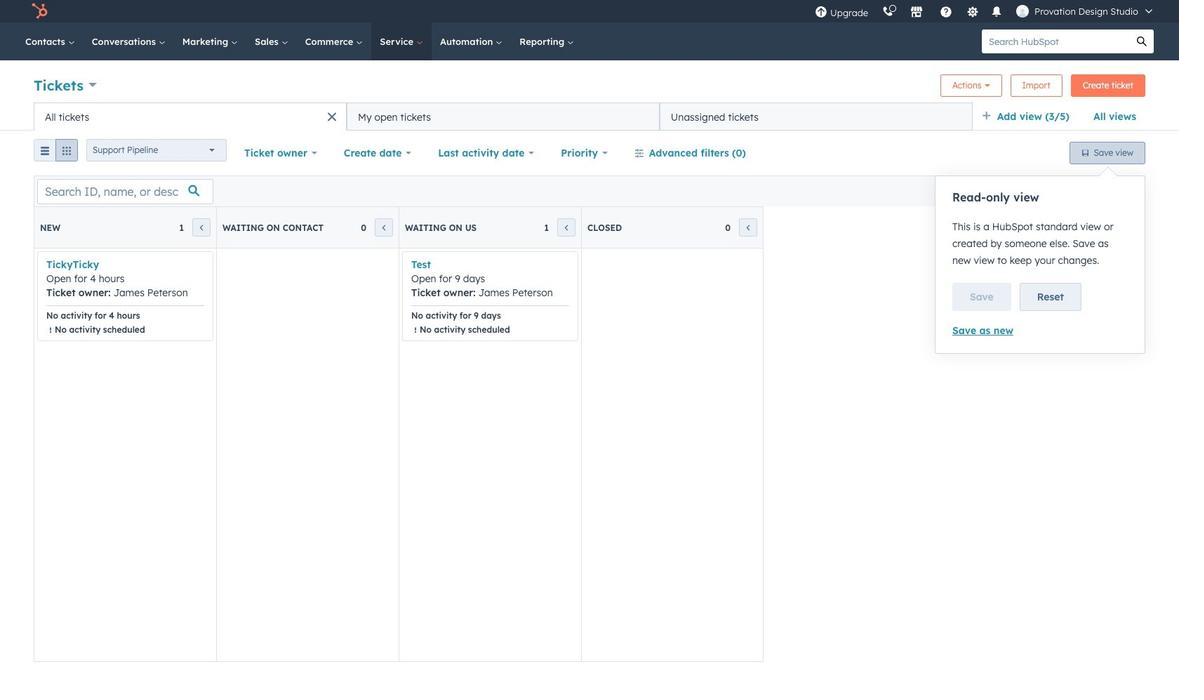 Task type: locate. For each thing, give the bounding box(es) containing it.
banner
[[34, 70, 1146, 103]]

menu
[[808, 0, 1163, 22]]

group
[[34, 139, 78, 167]]



Task type: describe. For each thing, give the bounding box(es) containing it.
Search ID, name, or description search field
[[37, 179, 213, 204]]

james peterson image
[[1017, 5, 1029, 18]]

marketplaces image
[[911, 6, 923, 19]]

Search HubSpot search field
[[982, 29, 1131, 53]]



Task type: vqa. For each thing, say whether or not it's contained in the screenshot.
Entertainment in button
no



